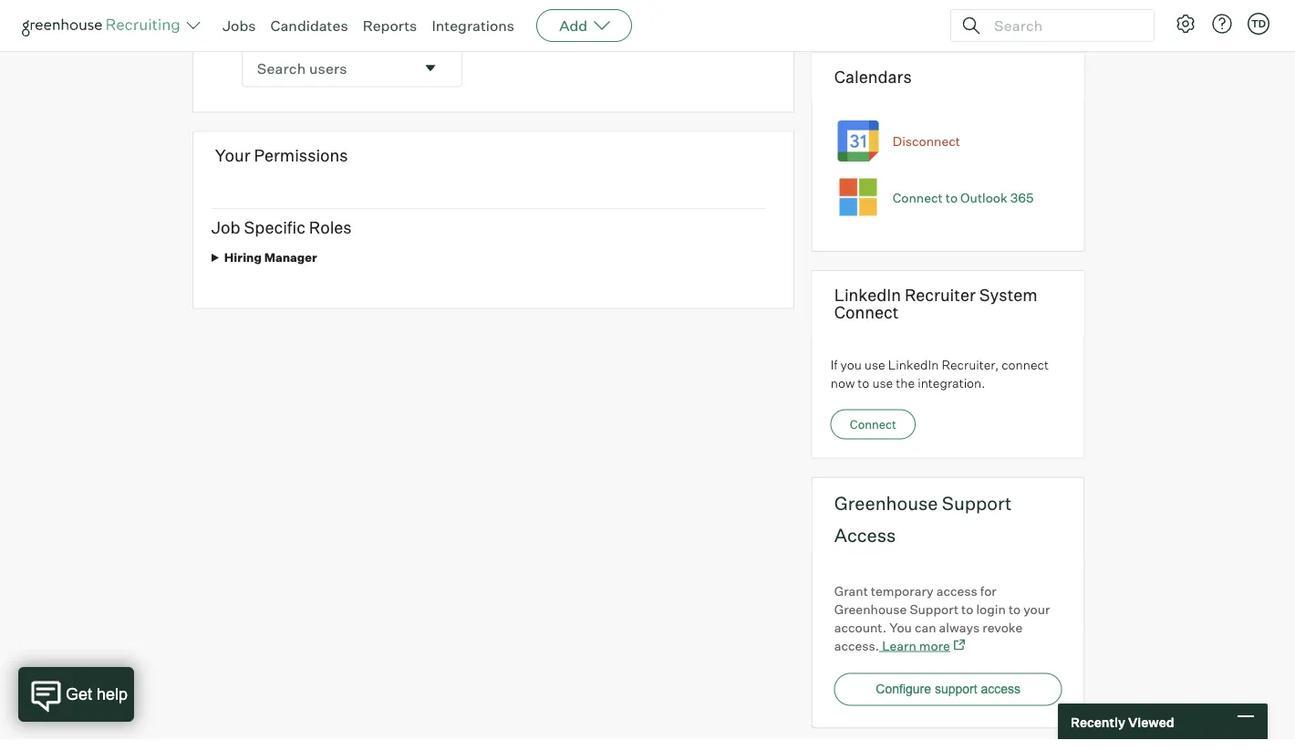 Task type: locate. For each thing, give the bounding box(es) containing it.
1 vertical spatial support
[[910, 601, 959, 617]]

Search users text field
[[243, 50, 414, 86]]

access inside grant temporary access for greenhouse support to login to your account. you can always revoke access.
[[937, 583, 978, 599]]

connect to outlook 365
[[893, 189, 1034, 205]]

candidates link
[[271, 16, 348, 35]]

connect to outlook 365 link
[[893, 189, 1034, 205]]

only
[[283, 15, 312, 33]]

None field
[[243, 50, 462, 86]]

grant
[[835, 583, 869, 599]]

configure support access
[[876, 682, 1021, 696]]

integrations
[[432, 16, 515, 35]]

grant temporary access for greenhouse support to login to your account. you can always revoke access.
[[835, 583, 1051, 653]]

access for support
[[981, 682, 1021, 696]]

configure support access button
[[835, 673, 1063, 706]]

from
[[522, 15, 554, 33]]

system
[[980, 284, 1038, 305]]

emails
[[475, 15, 519, 33]]

if you use linkedin recruiter, connect now to use the integration.
[[831, 357, 1049, 391]]

use left the
[[873, 375, 894, 391]]

people
[[371, 15, 418, 33]]

learn
[[883, 638, 917, 653]]

1 greenhouse from the top
[[835, 492, 938, 514]]

you
[[890, 619, 912, 635]]

to up revoke at the right of the page
[[1009, 601, 1021, 617]]

linkedin
[[835, 284, 902, 305], [889, 357, 939, 373]]

access for temporary
[[937, 583, 978, 599]]

learn more link
[[880, 638, 965, 653]]

0 horizontal spatial access
[[937, 583, 978, 599]]

access left the for
[[937, 583, 978, 599]]

1 vertical spatial access
[[981, 682, 1021, 696]]

1 horizontal spatial access
[[981, 682, 1021, 696]]

address
[[582, 15, 636, 33]]

greenhouse up access
[[835, 492, 938, 514]]

support up can
[[910, 601, 959, 617]]

0 vertical spatial connect
[[893, 189, 943, 205]]

job
[[212, 217, 241, 237]]

0 vertical spatial support
[[942, 492, 1012, 514]]

to
[[421, 15, 435, 33], [946, 189, 958, 205], [858, 375, 870, 391], [962, 601, 974, 617], [1009, 601, 1021, 617]]

2 greenhouse from the top
[[835, 601, 907, 617]]

access
[[937, 583, 978, 599], [981, 682, 1021, 696]]

greenhouse
[[835, 492, 938, 514], [835, 601, 907, 617]]

0 vertical spatial linkedin
[[835, 284, 902, 305]]

2 vertical spatial connect
[[850, 417, 897, 432]]

access inside button
[[981, 682, 1021, 696]]

greenhouse up account.
[[835, 601, 907, 617]]

use right "you"
[[865, 357, 886, 373]]

connect inside linkedin recruiter system connect
[[835, 302, 899, 322]]

my
[[557, 15, 578, 33]]

now
[[831, 375, 855, 391]]

support
[[935, 682, 978, 696]]

td
[[1252, 17, 1267, 30]]

connect link
[[831, 409, 916, 439]]

jobs
[[223, 16, 256, 35]]

access.
[[835, 638, 880, 653]]

calendars
[[835, 66, 912, 87]]

reports
[[363, 16, 417, 35]]

jobs link
[[223, 16, 256, 35]]

1 vertical spatial connect
[[835, 302, 899, 322]]

temporary
[[871, 583, 934, 599]]

connect down disconnect
[[893, 189, 943, 205]]

access right support
[[981, 682, 1021, 696]]

connect
[[893, 189, 943, 205], [835, 302, 899, 322], [850, 417, 897, 432]]

to right 'now'
[[858, 375, 870, 391]]

connect down 'now'
[[850, 417, 897, 432]]

configure
[[876, 682, 932, 696]]

0 vertical spatial greenhouse
[[835, 492, 938, 514]]

access
[[835, 523, 896, 546]]

allow
[[243, 15, 280, 33]]

connect up "you"
[[835, 302, 899, 322]]

support
[[942, 492, 1012, 514], [910, 601, 959, 617]]

1 vertical spatial greenhouse
[[835, 601, 907, 617]]

linkedin up the
[[889, 357, 939, 373]]

more
[[920, 638, 951, 653]]

1 vertical spatial linkedin
[[889, 357, 939, 373]]

greenhouse inside grant temporary access for greenhouse support to login to your account. you can always revoke access.
[[835, 601, 907, 617]]

support up the for
[[942, 492, 1012, 514]]

linkedin up "you"
[[835, 284, 902, 305]]

the
[[896, 375, 915, 391]]

0 vertical spatial access
[[937, 583, 978, 599]]

use
[[865, 357, 886, 373], [873, 375, 894, 391]]



Task type: describe. For each thing, give the bounding box(es) containing it.
can
[[915, 619, 937, 635]]

integrations link
[[432, 16, 515, 35]]

to left the send at the left top of the page
[[421, 15, 435, 33]]

to inside if you use linkedin recruiter, connect now to use the integration.
[[858, 375, 870, 391]]

integration.
[[918, 375, 986, 391]]

your permissions
[[215, 145, 348, 166]]

hiring manager
[[224, 250, 317, 265]]

td button
[[1248, 13, 1270, 35]]

if
[[831, 357, 838, 373]]

viewed
[[1129, 714, 1175, 730]]

linkedin recruiter system connect
[[835, 284, 1038, 322]]

greenhouse support access
[[835, 492, 1012, 546]]

greenhouse inside greenhouse support access
[[835, 492, 938, 514]]

account.
[[835, 619, 887, 635]]

your
[[215, 145, 251, 166]]

recruiter
[[905, 284, 976, 305]]

hiring
[[224, 250, 262, 265]]

1 vertical spatial use
[[873, 375, 894, 391]]

roles
[[309, 217, 352, 237]]

to up always
[[962, 601, 974, 617]]

recruiter,
[[942, 357, 999, 373]]

recently viewed
[[1071, 714, 1175, 730]]

always
[[940, 619, 980, 635]]

configure image
[[1175, 13, 1197, 35]]

specific
[[244, 217, 306, 237]]

linkedin inside linkedin recruiter system connect
[[835, 284, 902, 305]]

toggle flyout image
[[421, 59, 440, 77]]

your
[[1024, 601, 1051, 617]]

recently
[[1071, 714, 1126, 730]]

job specific roles
[[212, 217, 352, 237]]

365
[[1011, 189, 1034, 205]]

reports link
[[363, 16, 417, 35]]

revoke
[[983, 619, 1023, 635]]

connect for connect link
[[850, 417, 897, 432]]

connect
[[1002, 357, 1049, 373]]

send
[[438, 15, 471, 33]]

add
[[559, 16, 588, 35]]

greenhouse recruiting image
[[22, 15, 186, 37]]

allow only specific people to send emails from my address
[[243, 15, 636, 33]]

disconnect
[[893, 133, 961, 149]]

connect for connect to outlook 365
[[893, 189, 943, 205]]

for
[[981, 583, 997, 599]]

specific
[[316, 15, 368, 33]]

outlook
[[961, 189, 1008, 205]]

support inside grant temporary access for greenhouse support to login to your account. you can always revoke access.
[[910, 601, 959, 617]]

Search text field
[[990, 12, 1138, 39]]

learn more
[[883, 638, 951, 653]]

disconnect link
[[893, 133, 961, 149]]

td button
[[1245, 9, 1274, 38]]

support inside greenhouse support access
[[942, 492, 1012, 514]]

login
[[977, 601, 1006, 617]]

add button
[[537, 9, 633, 42]]

permissions
[[254, 145, 348, 166]]

manager
[[264, 250, 317, 265]]

candidates
[[271, 16, 348, 35]]

you
[[841, 357, 862, 373]]

to left outlook
[[946, 189, 958, 205]]

linkedin inside if you use linkedin recruiter, connect now to use the integration.
[[889, 357, 939, 373]]

0 vertical spatial use
[[865, 357, 886, 373]]



Task type: vqa. For each thing, say whether or not it's contained in the screenshot.
Integrations link
yes



